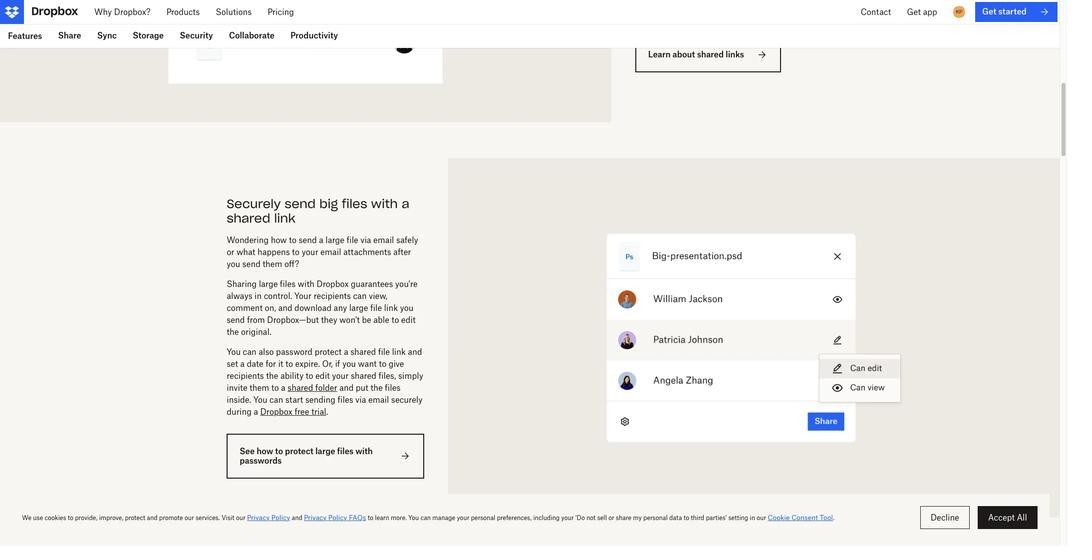 Task type: locate. For each thing, give the bounding box(es) containing it.
recipients up any on the left
[[314, 291, 351, 301]]

them inside wondering how to send a large file via email safely or what happens to your email attachments after you send them off?
[[263, 259, 282, 269]]

the down the for
[[266, 371, 278, 381]]

0 vertical spatial with
[[371, 196, 398, 212]]

and inside you can also password protect a shared file link and set a date for it to expire. or, if you want to give recipients the ability to edit your shared files, simply invite them to a
[[408, 347, 422, 357]]

2 vertical spatial you
[[343, 359, 356, 369]]

happens
[[258, 247, 290, 257]]

1 vertical spatial dropbox
[[260, 407, 293, 417]]

dropbox down start at the left
[[260, 407, 293, 417]]

1 horizontal spatial can
[[270, 395, 283, 405]]

2 horizontal spatial the
[[371, 383, 383, 393]]

to right able at the bottom left of the page
[[392, 315, 399, 325]]

you up set
[[227, 347, 241, 357]]

email left attachments
[[321, 247, 341, 257]]

protect inside you can also password protect a shared file link and set a date for it to expire. or, if you want to give recipients the ability to edit your shared files, simply invite them to a
[[315, 347, 342, 357]]

how for see
[[257, 446, 273, 456]]

why dropbox?
[[94, 7, 150, 17]]

link up happens
[[274, 211, 296, 226]]

0 vertical spatial can
[[353, 291, 367, 301]]

send left big
[[285, 196, 316, 212]]

file inside sharing large files with dropbox guarantees you're always in control. your recipients can view, comment on, and download any large file link you send from dropbox—but they won't be able to edit the original.
[[370, 303, 382, 313]]

1 vertical spatial via
[[356, 395, 366, 405]]

via
[[361, 235, 371, 245], [356, 395, 366, 405]]

dropbox free trial .
[[260, 407, 328, 417]]

start
[[285, 395, 303, 405]]

be
[[362, 315, 371, 325]]

1 horizontal spatial the
[[266, 371, 278, 381]]

the left original.
[[227, 327, 239, 337]]

0 horizontal spatial get
[[907, 7, 921, 17]]

1 vertical spatial you
[[400, 303, 414, 313]]

dropbox
[[317, 279, 349, 289], [260, 407, 293, 417]]

email down the put
[[368, 395, 389, 405]]

send down comment
[[227, 315, 245, 325]]

send inside securely send big files with a shared link
[[285, 196, 316, 212]]

from
[[247, 315, 265, 325]]

securely
[[391, 395, 423, 405]]

you inside you can also password protect a shared file link and set a date for it to expire. or, if you want to give recipients the ability to edit your shared files, simply invite them to a
[[343, 359, 356, 369]]

also
[[259, 347, 274, 357]]

email inside and put the files inside. you can start sending files via email securely during a
[[368, 395, 389, 405]]

0 vertical spatial link
[[274, 211, 296, 226]]

get inside popup button
[[907, 7, 921, 17]]

can down guarantees
[[353, 291, 367, 301]]

via up attachments
[[361, 235, 371, 245]]

how inside wondering how to send a large file via email safely or what happens to your email attachments after you send them off?
[[271, 235, 287, 245]]

recipients
[[314, 291, 351, 301], [227, 371, 264, 381]]

via inside and put the files inside. you can start sending files via email securely during a
[[356, 395, 366, 405]]

wondering
[[227, 235, 269, 245]]

2 vertical spatial file
[[378, 347, 390, 357]]

folder
[[316, 383, 337, 393]]

you down you're
[[400, 303, 414, 313]]

0 vertical spatial you
[[227, 347, 241, 357]]

1 vertical spatial your
[[332, 371, 349, 381]]

to inside sharing large files with dropbox guarantees you're always in control. your recipients can view, comment on, and download any large file link you send from dropbox—but they won't be able to edit the original.
[[392, 315, 399, 325]]

files,
[[379, 371, 396, 381]]

email
[[374, 235, 394, 245], [321, 247, 341, 257], [368, 395, 389, 405]]

1 vertical spatial link
[[384, 303, 398, 313]]

large down .
[[316, 446, 335, 456]]

0 vertical spatial dropbox
[[317, 279, 349, 289]]

you right inside.
[[254, 395, 268, 405]]

the right the put
[[371, 383, 383, 393]]

edit up folder
[[316, 371, 330, 381]]

the inside sharing large files with dropbox guarantees you're always in control. your recipients can view, comment on, and download any large file link you send from dropbox—but they won't be able to edit the original.
[[227, 327, 239, 337]]

file down the view,
[[370, 303, 382, 313]]

shared up start at the left
[[288, 383, 313, 393]]

2 vertical spatial with
[[356, 446, 373, 456]]

1 vertical spatial recipients
[[227, 371, 264, 381]]

see
[[240, 446, 255, 456]]

shared left links
[[697, 50, 724, 60]]

file
[[347, 235, 358, 245], [370, 303, 382, 313], [378, 347, 390, 357]]

a inside and put the files inside. you can start sending files via email securely during a
[[254, 407, 258, 417]]

0 vertical spatial how
[[271, 235, 287, 245]]

shared inside securely send big files with a shared link
[[227, 211, 270, 226]]

your right happens
[[302, 247, 318, 257]]

1 vertical spatial how
[[257, 446, 273, 456]]

them
[[263, 259, 282, 269], [250, 383, 269, 393]]

link inside securely send big files with a shared link
[[274, 211, 296, 226]]

2 horizontal spatial can
[[353, 291, 367, 301]]

a down ability
[[281, 383, 286, 393]]

0 horizontal spatial can
[[243, 347, 257, 357]]

1 horizontal spatial edit
[[401, 315, 416, 325]]

1 horizontal spatial your
[[332, 371, 349, 381]]

contact
[[861, 7, 891, 17]]

how up happens
[[271, 235, 287, 245]]

2 vertical spatial the
[[371, 383, 383, 393]]

shared up the put
[[351, 371, 377, 381]]

about
[[673, 50, 695, 60]]

1 horizontal spatial get
[[983, 7, 997, 17]]

protect down free
[[285, 446, 314, 456]]

securely
[[227, 196, 281, 212]]

password
[[276, 347, 313, 357]]

0 vertical spatial edit
[[401, 315, 416, 325]]

via inside wondering how to send a large file via email safely or what happens to your email attachments after you send them off?
[[361, 235, 371, 245]]

can left start at the left
[[270, 395, 283, 405]]

file up give
[[378, 347, 390, 357]]

get left started
[[983, 7, 997, 17]]

1 vertical spatial can
[[243, 347, 257, 357]]

for
[[266, 359, 276, 369]]

sending
[[305, 395, 336, 405]]

1 horizontal spatial protect
[[315, 347, 342, 357]]

0 horizontal spatial protect
[[285, 446, 314, 456]]

file up attachments
[[347, 235, 358, 245]]

2 vertical spatial can
[[270, 395, 283, 405]]

trial
[[312, 407, 326, 417]]

can up date
[[243, 347, 257, 357]]

view,
[[369, 291, 388, 301]]

1 horizontal spatial dropbox
[[317, 279, 349, 289]]

0 vertical spatial file
[[347, 235, 358, 245]]

protect up or,
[[315, 347, 342, 357]]

1 horizontal spatial you
[[343, 359, 356, 369]]

your
[[302, 247, 318, 257], [332, 371, 349, 381]]

2 vertical spatial email
[[368, 395, 389, 405]]

1 horizontal spatial recipients
[[314, 291, 351, 301]]

how right see
[[257, 446, 273, 456]]

edit right able at the bottom left of the page
[[401, 315, 416, 325]]

0 horizontal spatial the
[[227, 327, 239, 337]]

you inside and put the files inside. you can start sending files via email securely during a
[[254, 395, 268, 405]]

1 vertical spatial you
[[254, 395, 268, 405]]

1 vertical spatial file
[[370, 303, 382, 313]]

dropbox up any on the left
[[317, 279, 349, 289]]

1 vertical spatial and
[[408, 347, 422, 357]]

shared up want
[[351, 347, 376, 357]]

during
[[227, 407, 252, 417]]

want
[[358, 359, 377, 369]]

get
[[983, 7, 997, 17], [907, 7, 921, 17]]

0 vertical spatial email
[[374, 235, 394, 245]]

share button
[[50, 24, 89, 48]]

you
[[227, 347, 241, 357], [254, 395, 268, 405]]

via down the put
[[356, 395, 366, 405]]

links
[[726, 50, 745, 60]]

0 horizontal spatial you
[[227, 347, 241, 357]]

you right if
[[343, 359, 356, 369]]

and left the put
[[340, 383, 354, 393]]

and inside and put the files inside. you can start sending files via email securely during a
[[340, 383, 354, 393]]

the
[[227, 327, 239, 337], [266, 371, 278, 381], [371, 383, 383, 393]]

0 horizontal spatial and
[[278, 303, 292, 313]]

attachments
[[344, 247, 391, 257]]

files
[[342, 196, 367, 212], [280, 279, 296, 289], [385, 383, 401, 393], [338, 395, 353, 405], [337, 446, 354, 456]]

put
[[356, 383, 369, 393]]

passwords
[[240, 456, 282, 466]]

0 horizontal spatial your
[[302, 247, 318, 257]]

1 horizontal spatial you
[[254, 395, 268, 405]]

see how to protect large files with passwords link
[[227, 434, 425, 479]]

shared
[[697, 50, 724, 60], [227, 211, 270, 226], [351, 347, 376, 357], [351, 371, 377, 381], [288, 383, 313, 393]]

2 vertical spatial and
[[340, 383, 354, 393]]

give
[[389, 359, 404, 369]]

1 vertical spatial edit
[[316, 371, 330, 381]]

0 vertical spatial via
[[361, 235, 371, 245]]

1 vertical spatial them
[[250, 383, 269, 393]]

edit inside sharing large files with dropbox guarantees you're always in control. your recipients can view, comment on, and download any large file link you send from dropbox—but they won't be able to edit the original.
[[401, 315, 416, 325]]

0 vertical spatial your
[[302, 247, 318, 257]]

2 horizontal spatial you
[[400, 303, 414, 313]]

to right see
[[275, 446, 283, 456]]

comment
[[227, 303, 263, 313]]

2 horizontal spatial and
[[408, 347, 422, 357]]

and down control.
[[278, 303, 292, 313]]

productivity
[[291, 31, 338, 41]]

link up able at the bottom left of the page
[[384, 303, 398, 313]]

2 vertical spatial link
[[392, 347, 406, 357]]

dropbox free trial link
[[260, 407, 326, 417]]

large inside wondering how to send a large file via email safely or what happens to your email attachments after you send them off?
[[326, 235, 345, 245]]

1 vertical spatial protect
[[285, 446, 314, 456]]

how
[[271, 235, 287, 245], [257, 446, 273, 456]]

0 vertical spatial and
[[278, 303, 292, 313]]

0 vertical spatial recipients
[[314, 291, 351, 301]]

recipients up invite
[[227, 371, 264, 381]]

a down securely send big files with a shared link
[[319, 235, 324, 245]]

link
[[274, 211, 296, 226], [384, 303, 398, 313], [392, 347, 406, 357]]

1 horizontal spatial and
[[340, 383, 354, 393]]

with inside sharing large files with dropbox guarantees you're always in control. your recipients can view, comment on, and download any large file link you send from dropbox—but they won't be able to edit the original.
[[298, 279, 315, 289]]

simply
[[398, 371, 423, 381]]

wondering how to send a large file via email safely or what happens to your email attachments after you send them off?
[[227, 235, 418, 269]]

get app button
[[899, 0, 946, 24]]

them down happens
[[263, 259, 282, 269]]

large down securely send big files with a shared link
[[326, 235, 345, 245]]

a up "safely"
[[402, 196, 410, 212]]

share
[[58, 31, 81, 41]]

you down or
[[227, 259, 240, 269]]

pricing link
[[260, 0, 302, 24]]

dropbox—but
[[267, 315, 319, 325]]

and inside sharing large files with dropbox guarantees you're always in control. your recipients can view, comment on, and download any large file link you send from dropbox—but they won't be able to edit the original.
[[278, 303, 292, 313]]

storage
[[133, 31, 164, 41]]

they
[[321, 315, 337, 325]]

0 horizontal spatial you
[[227, 259, 240, 269]]

0 vertical spatial you
[[227, 259, 240, 269]]

in
[[255, 291, 262, 301]]

edit
[[401, 315, 416, 325], [316, 371, 330, 381]]

how inside see how to protect large files with passwords
[[257, 446, 273, 456]]

and up simply
[[408, 347, 422, 357]]

a right during
[[254, 407, 258, 417]]

a user selecting the access level for the recipient of a large file image
[[472, 182, 1036, 494]]

and
[[278, 303, 292, 313], [408, 347, 422, 357], [340, 383, 354, 393]]

large inside see how to protect large files with passwords
[[316, 446, 335, 456]]

to down expire.
[[306, 371, 313, 381]]

shared up wondering
[[227, 211, 270, 226]]

email up attachments
[[374, 235, 394, 245]]

get left app
[[907, 7, 921, 17]]

get for get app
[[907, 7, 921, 17]]

0 horizontal spatial edit
[[316, 371, 330, 381]]

collaborate button
[[221, 24, 283, 48]]

you inside sharing large files with dropbox guarantees you're always in control. your recipients can view, comment on, and download any large file link you send from dropbox—but they won't be able to edit the original.
[[400, 303, 414, 313]]

0 vertical spatial the
[[227, 327, 239, 337]]

1 vertical spatial with
[[298, 279, 315, 289]]

them right invite
[[250, 383, 269, 393]]

a large file that is stored in a dropbox folder image
[[24, 0, 588, 98]]

link up give
[[392, 347, 406, 357]]

your down if
[[332, 371, 349, 381]]

0 horizontal spatial recipients
[[227, 371, 264, 381]]

0 vertical spatial them
[[263, 259, 282, 269]]

1 vertical spatial the
[[266, 371, 278, 381]]

link inside you can also password protect a shared file link and set a date for it to expire. or, if you want to give recipients the ability to edit your shared files, simply invite them to a
[[392, 347, 406, 357]]

0 vertical spatial protect
[[315, 347, 342, 357]]

get started
[[983, 7, 1027, 17]]

large
[[326, 235, 345, 245], [259, 279, 278, 289], [349, 303, 368, 313], [316, 446, 335, 456]]

expire.
[[295, 359, 320, 369]]

can
[[353, 291, 367, 301], [243, 347, 257, 357], [270, 395, 283, 405]]



Task type: vqa. For each thing, say whether or not it's contained in the screenshot.
edit within the Sharing large files with Dropbox guarantees you're always in control. Your recipients can view, comment on, and download any large file link you send from Dropbox—but they won't be able to edit the original.
yes



Task type: describe. For each thing, give the bounding box(es) containing it.
a right set
[[240, 359, 245, 369]]

to up files,
[[379, 359, 387, 369]]

or,
[[322, 359, 333, 369]]

learn about shared links link
[[636, 37, 781, 73]]

1 vertical spatial email
[[321, 247, 341, 257]]

to up "off?"
[[292, 247, 300, 257]]

edit inside you can also password protect a shared file link and set a date for it to expire. or, if you want to give recipients the ability to edit your shared files, simply invite them to a
[[316, 371, 330, 381]]

off?
[[285, 259, 299, 269]]

the inside you can also password protect a shared file link and set a date for it to expire. or, if you want to give recipients the ability to edit your shared files, simply invite them to a
[[266, 371, 278, 381]]

if
[[335, 359, 340, 369]]

a inside wondering how to send a large file via email safely or what happens to your email attachments after you send them off?
[[319, 235, 324, 245]]

download
[[295, 303, 332, 313]]

kp button
[[952, 4, 968, 20]]

0 horizontal spatial dropbox
[[260, 407, 293, 417]]

large up be
[[349, 303, 368, 313]]

you inside wondering how to send a large file via email safely or what happens to your email attachments after you send them off?
[[227, 259, 240, 269]]

send up "off?"
[[299, 235, 317, 245]]

sync
[[97, 31, 117, 41]]

shared inside learn about shared links link
[[697, 50, 724, 60]]

or
[[227, 247, 234, 257]]

a down won't
[[344, 347, 348, 357]]

files inside see how to protect large files with passwords
[[337, 446, 354, 456]]

to down the for
[[271, 383, 279, 393]]

started
[[999, 7, 1027, 17]]

to inside see how to protect large files with passwords
[[275, 446, 283, 456]]

contact button
[[853, 0, 899, 24]]

shared folder
[[288, 383, 337, 393]]

set
[[227, 359, 238, 369]]

kp
[[956, 8, 963, 15]]

dropbox inside sharing large files with dropbox guarantees you're always in control. your recipients can view, comment on, and download any large file link you send from dropbox—but they won't be able to edit the original.
[[317, 279, 349, 289]]

files inside sharing large files with dropbox guarantees you're always in control. your recipients can view, comment on, and download any large file link you send from dropbox—but they won't be able to edit the original.
[[280, 279, 296, 289]]

products
[[166, 7, 200, 17]]

pricing
[[268, 7, 294, 17]]

after
[[394, 247, 411, 257]]

solutions
[[216, 7, 252, 17]]

send down what
[[242, 259, 261, 269]]

with inside securely send big files with a shared link
[[371, 196, 398, 212]]

control.
[[264, 291, 292, 301]]

to up happens
[[289, 235, 297, 245]]

you inside you can also password protect a shared file link and set a date for it to expire. or, if you want to give recipients the ability to edit your shared files, simply invite them to a
[[227, 347, 241, 357]]

send inside sharing large files with dropbox guarantees you're always in control. your recipients can view, comment on, and download any large file link you send from dropbox—but they won't be able to edit the original.
[[227, 315, 245, 325]]

recipients inside you can also password protect a shared file link and set a date for it to expire. or, if you want to give recipients the ability to edit your shared files, simply invite them to a
[[227, 371, 264, 381]]

file inside you can also password protect a shared file link and set a date for it to expire. or, if you want to give recipients the ability to edit your shared files, simply invite them to a
[[378, 347, 390, 357]]

learn about shared links
[[649, 50, 745, 60]]

large up control.
[[259, 279, 278, 289]]

original.
[[241, 327, 272, 337]]

learn
[[649, 50, 671, 60]]

inside.
[[227, 395, 251, 405]]

date
[[247, 359, 264, 369]]

sharing
[[227, 279, 257, 289]]

with inside see how to protect large files with passwords
[[356, 446, 373, 456]]

file inside wondering how to send a large file via email safely or what happens to your email attachments after you send them off?
[[347, 235, 358, 245]]

how for wondering
[[271, 235, 287, 245]]

get started link
[[976, 2, 1058, 22]]

sync button
[[89, 24, 125, 48]]

features
[[8, 31, 42, 41]]

get for get started
[[983, 7, 997, 17]]

the inside and put the files inside. you can start sending files via email securely during a
[[371, 383, 383, 393]]

link inside sharing large files with dropbox guarantees you're always in control. your recipients can view, comment on, and download any large file link you send from dropbox—but they won't be able to edit the original.
[[384, 303, 398, 313]]

features link
[[0, 24, 50, 48]]

can inside you can also password protect a shared file link and set a date for it to expire. or, if you want to give recipients the ability to edit your shared files, simply invite them to a
[[243, 347, 257, 357]]

able
[[374, 315, 390, 325]]

big
[[320, 196, 338, 212]]

why dropbox? button
[[86, 0, 158, 24]]

them inside you can also password protect a shared file link and set a date for it to expire. or, if you want to give recipients the ability to edit your shared files, simply invite them to a
[[250, 383, 269, 393]]

you can also password protect a shared file link and set a date for it to expire. or, if you want to give recipients the ability to edit your shared files, simply invite them to a
[[227, 347, 423, 393]]

and put the files inside. you can start sending files via email securely during a
[[227, 383, 423, 417]]

products button
[[158, 0, 208, 24]]

to right it
[[286, 359, 293, 369]]

app
[[924, 7, 938, 17]]

collaborate
[[229, 31, 275, 41]]

a inside securely send big files with a shared link
[[402, 196, 410, 212]]

what
[[237, 247, 255, 257]]

solutions button
[[208, 0, 260, 24]]

files inside securely send big files with a shared link
[[342, 196, 367, 212]]

security button
[[172, 24, 221, 48]]

shared folder link
[[288, 383, 337, 393]]

safely
[[396, 235, 418, 245]]

recipients inside sharing large files with dropbox guarantees you're always in control. your recipients can view, comment on, and download any large file link you send from dropbox—but they won't be able to edit the original.
[[314, 291, 351, 301]]

storage button
[[125, 24, 172, 48]]

free
[[295, 407, 309, 417]]

see how to protect large files with passwords
[[240, 446, 373, 466]]

your
[[294, 291, 312, 301]]

on,
[[265, 303, 276, 313]]

your inside you can also password protect a shared file link and set a date for it to expire. or, if you want to give recipients the ability to edit your shared files, simply invite them to a
[[332, 371, 349, 381]]

productivity button
[[283, 24, 346, 48]]

security
[[180, 31, 213, 41]]

any
[[334, 303, 347, 313]]

can inside sharing large files with dropbox guarantees you're always in control. your recipients can view, comment on, and download any large file link you send from dropbox—but they won't be able to edit the original.
[[353, 291, 367, 301]]

.
[[326, 407, 328, 417]]

won't
[[340, 315, 360, 325]]

ability
[[281, 371, 304, 381]]

get app
[[907, 7, 938, 17]]

dropbox?
[[114, 7, 150, 17]]

sharing large files with dropbox guarantees you're always in control. your recipients can view, comment on, and download any large file link you send from dropbox—but they won't be able to edit the original.
[[227, 279, 418, 337]]

it
[[278, 359, 283, 369]]

protect inside see how to protect large files with passwords
[[285, 446, 314, 456]]

guarantees
[[351, 279, 393, 289]]

why
[[94, 7, 112, 17]]

can inside and put the files inside. you can start sending files via email securely during a
[[270, 395, 283, 405]]

your inside wondering how to send a large file via email safely or what happens to your email attachments after you send them off?
[[302, 247, 318, 257]]

you're
[[395, 279, 418, 289]]



